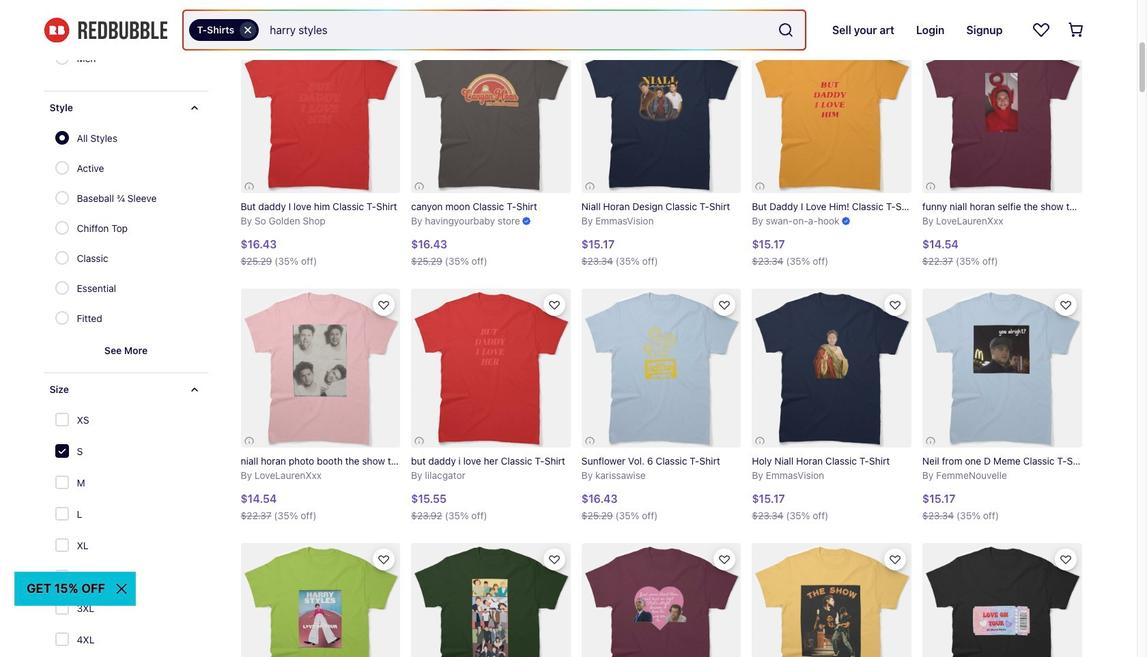 Task type: vqa. For each thing, say whether or not it's contained in the screenshot.
Style OPTION GROUP
yes



Task type: describe. For each thing, give the bounding box(es) containing it.
funny niall horan selfie the show tour classic t-shirt image
[[923, 34, 1082, 193]]

size group
[[54, 406, 95, 658]]

neil from one d meme classic t-shirt image
[[923, 289, 1082, 448]]

niall horan design classic t-shirt image
[[582, 34, 741, 193]]

style option group
[[55, 124, 165, 335]]

sunflower vol. 6 classic t-shirt image
[[582, 289, 741, 448]]

but daddy i love him classic t-shirt image
[[241, 34, 400, 193]]

harry styles love on tour ticket drawing classic t-shirt image
[[923, 544, 1082, 658]]

harry styles love on tour classic t-shirt image
[[241, 544, 400, 658]]

Search term search field
[[259, 11, 773, 49]]

none radio inside style option group
[[55, 251, 69, 265]]

but daddy i love him! classic t-shirt image
[[752, 34, 912, 193]]



Task type: locate. For each thing, give the bounding box(es) containing it.
holy niall horan classic t-shirt image
[[752, 289, 912, 448]]

hobama classic t-shirt image
[[582, 544, 741, 658]]

None radio
[[55, 131, 69, 145], [55, 161, 69, 175], [55, 191, 69, 205], [55, 221, 69, 235], [55, 281, 69, 295], [55, 312, 69, 325], [55, 131, 69, 145], [55, 161, 69, 175], [55, 191, 69, 205], [55, 221, 69, 235], [55, 281, 69, 295], [55, 312, 69, 325]]

None checkbox
[[55, 476, 71, 493], [55, 539, 71, 555], [55, 602, 71, 618], [55, 476, 71, 493], [55, 539, 71, 555], [55, 602, 71, 618]]

None checkbox
[[55, 413, 71, 430], [55, 445, 71, 461], [55, 508, 71, 524], [55, 633, 71, 650], [55, 413, 71, 430], [55, 445, 71, 461], [55, 508, 71, 524], [55, 633, 71, 650]]

but daddy i love her  classic t-shirt image
[[411, 289, 571, 448]]

canyon moon classic t-shirt image
[[411, 34, 571, 193]]

gender option group
[[55, 0, 126, 74]]

None radio
[[55, 251, 69, 265]]

niall horan -the show classic t-shirt image
[[752, 544, 912, 658]]

None field
[[183, 11, 805, 49]]

niall horan photo booth the show tour classic t-shirt image
[[241, 289, 400, 448]]

one direction album covers classic t-shirt image
[[411, 544, 571, 658]]



